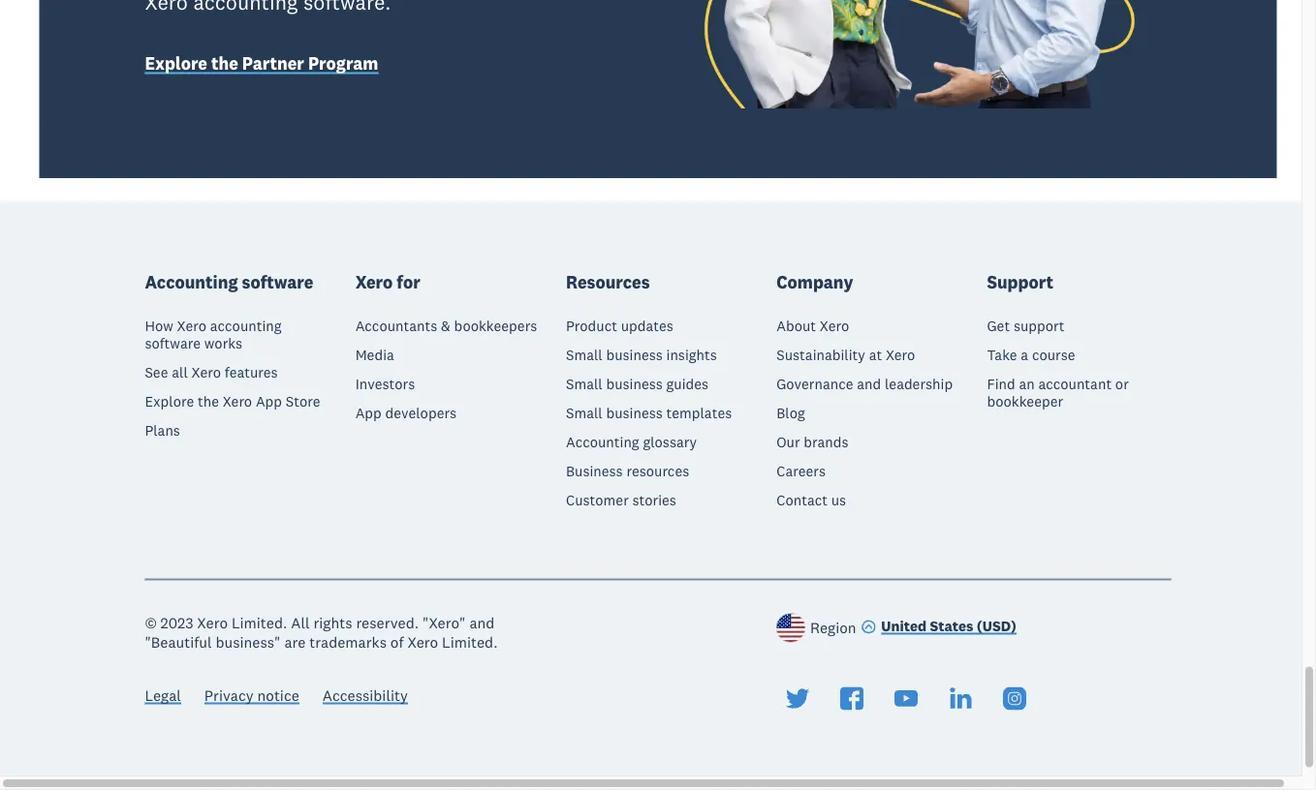 Task type: vqa. For each thing, say whether or not it's contained in the screenshot.
the Accounting glossary
yes



Task type: locate. For each thing, give the bounding box(es) containing it.
1 vertical spatial and
[[469, 614, 495, 633]]

twitter image
[[786, 688, 810, 711]]

and right "xero"
[[469, 614, 495, 633]]

1 business from the top
[[606, 346, 663, 364]]

0 horizontal spatial software
[[145, 334, 201, 352]]

1 vertical spatial small
[[566, 375, 603, 393]]

insights
[[666, 346, 717, 364]]

accounting glossary link
[[566, 433, 697, 451]]

the for xero
[[198, 392, 219, 410]]

business down small business guides
[[606, 404, 663, 422]]

media link
[[355, 346, 394, 364]]

app down features
[[256, 392, 282, 410]]

developers
[[385, 404, 457, 422]]

accountants & bookkeepers link
[[355, 317, 537, 335]]

careers
[[777, 462, 826, 480]]

2 business from the top
[[606, 375, 663, 393]]

1 explore from the top
[[145, 53, 207, 74]]

0 horizontal spatial accounting
[[145, 272, 238, 293]]

software
[[242, 272, 313, 293], [145, 334, 201, 352]]

how xero accounting software works
[[145, 317, 282, 352]]

our brands link
[[777, 433, 849, 451]]

limited. left 'all'
[[232, 614, 287, 633]]

0 vertical spatial and
[[857, 375, 881, 393]]

of
[[390, 633, 404, 652]]

the left the partner at the top of the page
[[211, 53, 238, 74]]

1 vertical spatial software
[[145, 334, 201, 352]]

1 vertical spatial the
[[198, 392, 219, 410]]

2 vertical spatial small
[[566, 404, 603, 422]]

limited.
[[232, 614, 287, 633], [442, 633, 498, 652]]

xero
[[355, 272, 393, 293], [177, 317, 206, 335], [820, 317, 849, 335], [886, 346, 915, 364], [192, 363, 221, 381], [223, 392, 252, 410], [197, 614, 228, 633], [407, 633, 438, 652]]

customer stories
[[566, 491, 676, 509]]

the current region is united states image
[[777, 614, 806, 643]]

works
[[204, 334, 242, 352]]

take
[[987, 346, 1017, 364]]

instagram image
[[1003, 688, 1027, 711]]

region
[[810, 619, 856, 638]]

business down small business insights link
[[606, 375, 663, 393]]

xero right how
[[177, 317, 206, 335]]

0 vertical spatial accounting
[[145, 272, 238, 293]]

partner
[[242, 53, 304, 74]]

0 vertical spatial business
[[606, 346, 663, 364]]

privacy notice
[[204, 687, 299, 705]]

business resources
[[566, 462, 689, 480]]

sustainability
[[777, 346, 865, 364]]

accounting glossary
[[566, 433, 697, 451]]

the down see all xero features in the left top of the page
[[198, 392, 219, 410]]

bookkeepers
[[454, 317, 537, 335]]

accounting up how
[[145, 272, 238, 293]]

3 small from the top
[[566, 404, 603, 422]]

3 business from the top
[[606, 404, 663, 422]]

xero for
[[355, 272, 420, 293]]

plans
[[145, 421, 180, 439]]

0 vertical spatial the
[[211, 53, 238, 74]]

explore the partner program
[[145, 53, 378, 74]]

the
[[211, 53, 238, 74], [198, 392, 219, 410]]

and
[[857, 375, 881, 393], [469, 614, 495, 633]]

business up small business guides
[[606, 346, 663, 364]]

find
[[987, 375, 1015, 393]]

take a course link
[[987, 346, 1075, 364]]

1 small from the top
[[566, 346, 603, 364]]

0 horizontal spatial and
[[469, 614, 495, 633]]

the for partner
[[211, 53, 238, 74]]

contact us link
[[777, 491, 846, 509]]

software up accounting at the top left of the page
[[242, 272, 313, 293]]

software up all
[[145, 334, 201, 352]]

1 vertical spatial explore
[[145, 392, 194, 410]]

resources
[[627, 462, 689, 480]]

updates
[[621, 317, 673, 335]]

and down at
[[857, 375, 881, 393]]

see all xero features
[[145, 363, 278, 381]]

get
[[987, 317, 1010, 335]]

leadership
[[885, 375, 953, 393]]

accounting up the business
[[566, 433, 639, 451]]

small
[[566, 346, 603, 364], [566, 375, 603, 393], [566, 404, 603, 422]]

trademarks
[[309, 633, 387, 652]]

accounting
[[210, 317, 282, 335]]

sustainability at xero link
[[777, 346, 915, 364]]

1 horizontal spatial app
[[355, 404, 382, 422]]

app down investors link
[[355, 404, 382, 422]]

privacy notice link
[[204, 687, 299, 709]]

a
[[1021, 346, 1029, 364]]

investors
[[355, 375, 415, 393]]

business for insights
[[606, 346, 663, 364]]

1 horizontal spatial accounting
[[566, 433, 639, 451]]

1 vertical spatial accounting
[[566, 433, 639, 451]]

take a course
[[987, 346, 1075, 364]]

plans link
[[145, 421, 180, 439]]

1 vertical spatial business
[[606, 375, 663, 393]]

course
[[1032, 346, 1075, 364]]

app
[[256, 392, 282, 410], [355, 404, 382, 422]]

limited. right of
[[442, 633, 498, 652]]

1 horizontal spatial software
[[242, 272, 313, 293]]

governance and leadership link
[[777, 375, 953, 393]]

2 small from the top
[[566, 375, 603, 393]]

2023
[[161, 614, 193, 633]]

2 explore from the top
[[145, 392, 194, 410]]

rights
[[313, 614, 352, 633]]

about xero link
[[777, 317, 849, 335]]

0 vertical spatial software
[[242, 272, 313, 293]]

product
[[566, 317, 617, 335]]

0 vertical spatial small
[[566, 346, 603, 364]]

accountant
[[1038, 375, 1112, 393]]

accounting software
[[145, 272, 313, 293]]

business
[[606, 346, 663, 364], [606, 375, 663, 393], [606, 404, 663, 422]]

privacy
[[204, 687, 254, 705]]

0 vertical spatial explore
[[145, 53, 207, 74]]

legal link
[[145, 687, 181, 709]]

guides
[[666, 375, 709, 393]]

accounting for accounting software
[[145, 272, 238, 293]]

2 vertical spatial business
[[606, 404, 663, 422]]

accessibility link
[[323, 687, 408, 709]]

get support
[[987, 317, 1065, 335]]

accountants
[[355, 317, 437, 335]]

explore
[[145, 53, 207, 74], [145, 392, 194, 410]]



Task type: describe. For each thing, give the bounding box(es) containing it.
business"
[[216, 633, 281, 652]]

small business insights
[[566, 346, 717, 364]]

us
[[831, 491, 846, 509]]

an
[[1019, 375, 1035, 393]]

notice
[[257, 687, 299, 705]]

customer stories link
[[566, 491, 676, 509]]

contact us
[[777, 491, 846, 509]]

explore the xero app store
[[145, 392, 320, 410]]

xero right of
[[407, 633, 438, 652]]

small for small business templates
[[566, 404, 603, 422]]

(usd)
[[977, 618, 1017, 636]]

xero right at
[[886, 346, 915, 364]]

©
[[145, 614, 157, 633]]

1 horizontal spatial limited.
[[442, 633, 498, 652]]

templates
[[666, 404, 732, 422]]

accounting for accounting glossary
[[566, 433, 639, 451]]

software inside how xero accounting software works
[[145, 334, 201, 352]]

support
[[1014, 317, 1065, 335]]

at
[[869, 346, 882, 364]]

xero inside how xero accounting software works
[[177, 317, 206, 335]]

0 horizontal spatial limited.
[[232, 614, 287, 633]]

explore the xero app store link
[[145, 392, 320, 410]]

small business insights link
[[566, 346, 717, 364]]

brands
[[804, 433, 849, 451]]

small business guides
[[566, 375, 709, 393]]

facebook image
[[841, 688, 864, 711]]

product updates
[[566, 317, 673, 335]]

get support link
[[987, 317, 1065, 335]]

media
[[355, 346, 394, 364]]

explore for explore the xero app store
[[145, 392, 194, 410]]

small business templates link
[[566, 404, 732, 422]]

investors link
[[355, 375, 415, 393]]

find an accountant or bookkeeper
[[987, 375, 1129, 410]]

customer
[[566, 491, 629, 509]]

explore for explore the partner program
[[145, 53, 207, 74]]

explore the partner program link
[[145, 52, 540, 78]]

all
[[172, 363, 188, 381]]

for
[[397, 272, 420, 293]]

youtube image
[[895, 688, 918, 711]]

see all xero features link
[[145, 363, 278, 381]]

united states (usd)
[[881, 618, 1017, 636]]

about
[[777, 317, 816, 335]]

app developers link
[[355, 404, 457, 422]]

united
[[881, 618, 927, 636]]

find an accountant or bookkeeper link
[[987, 375, 1171, 410]]

small for small business insights
[[566, 346, 603, 364]]

1 horizontal spatial and
[[857, 375, 881, 393]]

our
[[777, 433, 800, 451]]

contact
[[777, 491, 828, 509]]

linkedin image
[[949, 688, 972, 711]]

business for templates
[[606, 404, 663, 422]]

"xero"
[[423, 614, 466, 633]]

© 2023 xero limited. all rights reserved. "xero" and "beautiful business" are trademarks of xero limited.
[[145, 614, 498, 652]]

governance
[[777, 375, 853, 393]]

careers link
[[777, 462, 826, 480]]

glossary
[[643, 433, 697, 451]]

and inside © 2023 xero limited. all rights reserved. "xero" and "beautiful business" are trademarks of xero limited.
[[469, 614, 495, 633]]

business for guides
[[606, 375, 663, 393]]

0 horizontal spatial app
[[256, 392, 282, 410]]

&
[[441, 317, 451, 335]]

xero right all
[[192, 363, 221, 381]]

united states (usd) button
[[861, 617, 1017, 640]]

bookkeeper
[[987, 392, 1063, 410]]

support
[[987, 272, 1054, 293]]

how xero accounting software works link
[[145, 317, 329, 352]]

app developers
[[355, 404, 457, 422]]

xero down features
[[223, 392, 252, 410]]

stories
[[632, 491, 676, 509]]

sustainability at xero
[[777, 346, 915, 364]]

or
[[1115, 375, 1129, 393]]

how
[[145, 317, 173, 335]]

features
[[225, 363, 278, 381]]

xero up 'sustainability at xero'
[[820, 317, 849, 335]]

reserved.
[[356, 614, 419, 633]]

are
[[284, 633, 306, 652]]

small for small business guides
[[566, 375, 603, 393]]

xero right 2023
[[197, 614, 228, 633]]

legal
[[145, 687, 181, 705]]

blog
[[777, 404, 805, 422]]

company
[[777, 272, 853, 293]]

all
[[291, 614, 310, 633]]

small business templates
[[566, 404, 732, 422]]

accountants & bookkeepers
[[355, 317, 537, 335]]

accountants speaking to each other image
[[671, 0, 1171, 108]]

our brands
[[777, 433, 849, 451]]

states
[[930, 618, 974, 636]]

business resources link
[[566, 462, 689, 480]]

small business guides link
[[566, 375, 709, 393]]

about xero
[[777, 317, 849, 335]]

xero left for
[[355, 272, 393, 293]]



